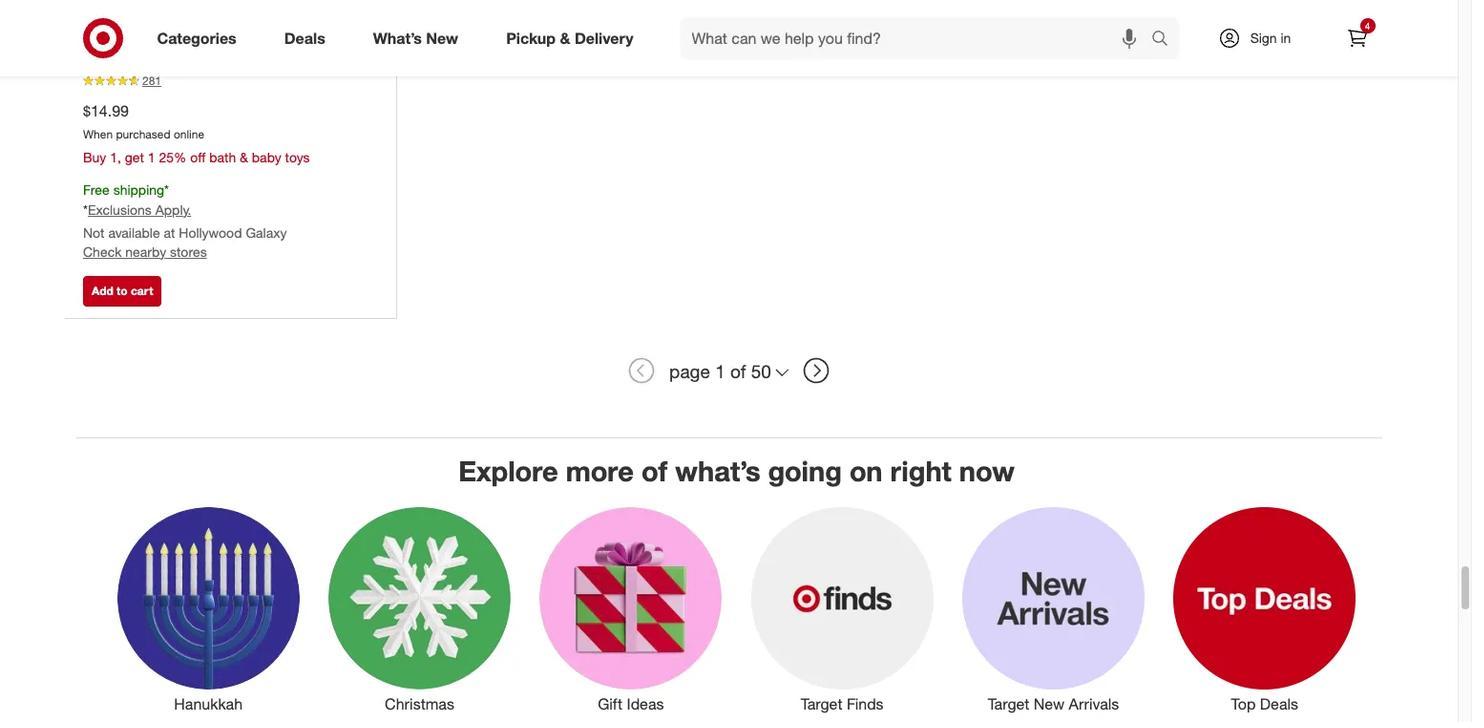 Task type: describe. For each thing, give the bounding box(es) containing it.
available
[[108, 224, 160, 240]]

stores
[[170, 243, 207, 260]]

purchased
[[116, 127, 171, 141]]

baby
[[252, 149, 281, 165]]

sign
[[1251, 30, 1278, 46]]

search button
[[1143, 17, 1189, 63]]

ideas
[[627, 694, 664, 713]]

& inside fisher-price tambourine & maracas gift set
[[265, 11, 276, 30]]

gift inside gift ideas link
[[598, 694, 623, 713]]

galaxy
[[246, 224, 287, 240]]

25%
[[159, 149, 187, 165]]

tambourine
[[176, 11, 261, 30]]

top deals link
[[1160, 503, 1371, 715]]

target finds link
[[737, 503, 948, 715]]

to
[[117, 284, 128, 298]]

page 1 of 50 button
[[661, 350, 797, 392]]

off
[[190, 149, 206, 165]]

of for more
[[642, 454, 668, 488]]

hanukkah link
[[103, 503, 314, 715]]

price for fisher-price tambourine & maracas gift set
[[134, 11, 172, 30]]

buy
[[83, 149, 106, 165]]

top
[[1232, 694, 1256, 713]]

in
[[1281, 30, 1292, 46]]

new for what's
[[426, 28, 459, 47]]

exclusions
[[88, 201, 152, 218]]

gift ideas
[[598, 694, 664, 713]]

fisher- for fisher-price tambourine & maracas gift set
[[83, 11, 134, 30]]

set
[[180, 33, 204, 52]]

going
[[768, 454, 842, 488]]

categories link
[[141, 17, 260, 59]]

target new arrivals link
[[948, 503, 1160, 715]]

right
[[891, 454, 952, 488]]

arrivals
[[1069, 694, 1120, 713]]

christmas link
[[314, 503, 525, 715]]

fisher-price tambourine & maracas gift set
[[83, 11, 276, 52]]

281 link
[[83, 73, 377, 89]]

of for 1
[[731, 360, 746, 382]]

pickup & delivery
[[506, 28, 634, 47]]

at
[[164, 224, 175, 240]]

add to cart
[[92, 284, 153, 298]]

1 inside $14.99 when purchased online buy 1, get 1 25% off bath & baby toys
[[148, 149, 155, 165]]

on
[[850, 454, 883, 488]]

bath
[[209, 149, 236, 165]]

nearby
[[125, 243, 166, 260]]

what's new link
[[357, 17, 482, 59]]

$14.99
[[83, 101, 129, 121]]

free shipping * * exclusions apply. not available at hollywood galaxy check nearby stores
[[83, 181, 287, 260]]

1 horizontal spatial *
[[164, 181, 169, 198]]

target for target finds
[[801, 694, 843, 713]]

hanukkah
[[174, 694, 243, 713]]

toys
[[285, 149, 310, 165]]

page 1 of 50
[[670, 360, 772, 382]]



Task type: locate. For each thing, give the bounding box(es) containing it.
check nearby stores button
[[83, 242, 207, 261]]

pickup
[[506, 28, 556, 47]]

* down free
[[83, 201, 88, 218]]

1 vertical spatial gift
[[598, 694, 623, 713]]

2 target from the left
[[988, 694, 1030, 713]]

1 inside dropdown button
[[716, 360, 726, 382]]

now
[[960, 454, 1015, 488]]

categories
[[157, 28, 237, 47]]

gift inside fisher-price tambourine & maracas gift set
[[150, 33, 176, 52]]

when
[[83, 127, 113, 141]]

0 horizontal spatial 1
[[148, 149, 155, 165]]

0 vertical spatial *
[[164, 181, 169, 198]]

add to cart button
[[83, 276, 162, 307]]

& inside $14.99 when purchased online buy 1, get 1 25% off bath & baby toys
[[240, 149, 248, 165]]

0 horizontal spatial of
[[642, 454, 668, 488]]

target new arrivals
[[988, 694, 1120, 713]]

of
[[731, 360, 746, 382], [642, 454, 668, 488]]

* up apply.
[[164, 181, 169, 198]]

What can we help you find? suggestions appear below search field
[[681, 17, 1156, 59]]

$14.99 when purchased online buy 1, get 1 25% off bath & baby toys
[[83, 101, 310, 165]]

target left 'finds'
[[801, 694, 843, 713]]

2 horizontal spatial &
[[560, 28, 571, 47]]

new right what's
[[426, 28, 459, 47]]

0 horizontal spatial &
[[240, 149, 248, 165]]

gift
[[150, 33, 176, 52], [598, 694, 623, 713]]

exclusions apply. link
[[88, 201, 191, 218]]

cart
[[131, 284, 153, 298]]

0 vertical spatial new
[[426, 28, 459, 47]]

1 vertical spatial of
[[642, 454, 668, 488]]

what's new
[[373, 28, 459, 47]]

fisher- for fisher-price
[[83, 55, 124, 71]]

new
[[426, 28, 459, 47], [1034, 694, 1065, 713]]

0 vertical spatial deals
[[284, 28, 325, 47]]

fisher-price link
[[83, 54, 155, 73]]

& right pickup
[[560, 28, 571, 47]]

4
[[1366, 20, 1371, 32]]

apply.
[[155, 201, 191, 218]]

2 fisher- from the top
[[83, 55, 124, 71]]

price inside fisher-price tambourine & maracas gift set
[[134, 11, 172, 30]]

1,
[[110, 149, 121, 165]]

gift left ideas
[[598, 694, 623, 713]]

deals right top
[[1261, 694, 1299, 713]]

deals inside "deals" 'link'
[[284, 28, 325, 47]]

1 horizontal spatial gift
[[598, 694, 623, 713]]

fisher- up maracas
[[83, 11, 134, 30]]

online
[[174, 127, 204, 141]]

0 horizontal spatial *
[[83, 201, 88, 218]]

deals up 281 link
[[284, 28, 325, 47]]

maracas
[[83, 33, 146, 52]]

price for fisher-price
[[124, 55, 155, 71]]

fisher- inside fisher-price link
[[83, 55, 124, 71]]

of inside dropdown button
[[731, 360, 746, 382]]

0 horizontal spatial gift
[[150, 33, 176, 52]]

1 right page
[[716, 360, 726, 382]]

1 vertical spatial deals
[[1261, 694, 1299, 713]]

not
[[83, 224, 105, 240]]

new left the arrivals
[[1034, 694, 1065, 713]]

&
[[265, 11, 276, 30], [560, 28, 571, 47], [240, 149, 248, 165]]

hollywood
[[179, 224, 242, 240]]

0 horizontal spatial target
[[801, 694, 843, 713]]

price up maracas
[[134, 11, 172, 30]]

more
[[566, 454, 634, 488]]

1 vertical spatial 1
[[716, 360, 726, 382]]

1 vertical spatial *
[[83, 201, 88, 218]]

finds
[[847, 694, 884, 713]]

281
[[142, 74, 161, 88]]

delivery
[[575, 28, 634, 47]]

& right the bath
[[240, 149, 248, 165]]

0 vertical spatial gift
[[150, 33, 176, 52]]

1 right 'get' at the left top
[[148, 149, 155, 165]]

of left 50
[[731, 360, 746, 382]]

fisher- inside fisher-price tambourine & maracas gift set
[[83, 11, 134, 30]]

fisher- down maracas
[[83, 55, 124, 71]]

deals link
[[268, 17, 349, 59]]

add
[[92, 284, 113, 298]]

new for target
[[1034, 694, 1065, 713]]

shipping
[[113, 181, 164, 198]]

deals
[[284, 28, 325, 47], [1261, 694, 1299, 713]]

get
[[125, 149, 144, 165]]

4 link
[[1337, 17, 1379, 59]]

target
[[801, 694, 843, 713], [988, 694, 1030, 713]]

search
[[1143, 30, 1189, 49]]

0 vertical spatial of
[[731, 360, 746, 382]]

0 vertical spatial price
[[134, 11, 172, 30]]

gift ideas link
[[525, 503, 737, 715]]

check
[[83, 243, 122, 260]]

page
[[670, 360, 711, 382]]

fisher-
[[83, 11, 134, 30], [83, 55, 124, 71]]

of right more
[[642, 454, 668, 488]]

fisher-price
[[83, 55, 155, 71]]

sign in link
[[1202, 17, 1321, 59]]

1 horizontal spatial new
[[1034, 694, 1065, 713]]

target finds
[[801, 694, 884, 713]]

price inside fisher-price link
[[124, 55, 155, 71]]

0 vertical spatial 1
[[148, 149, 155, 165]]

target left the arrivals
[[988, 694, 1030, 713]]

1 fisher- from the top
[[83, 11, 134, 30]]

explore more of what's going on right now
[[459, 454, 1015, 488]]

0 horizontal spatial deals
[[284, 28, 325, 47]]

0 horizontal spatial new
[[426, 28, 459, 47]]

fisher-price tambourine & maracas gift set link
[[83, 10, 332, 54]]

*
[[164, 181, 169, 198], [83, 201, 88, 218]]

1 vertical spatial price
[[124, 55, 155, 71]]

& inside "link"
[[560, 28, 571, 47]]

free
[[83, 181, 110, 198]]

price up 281
[[124, 55, 155, 71]]

0 vertical spatial fisher-
[[83, 11, 134, 30]]

top deals
[[1232, 694, 1299, 713]]

1 vertical spatial fisher-
[[83, 55, 124, 71]]

1 target from the left
[[801, 694, 843, 713]]

christmas
[[385, 694, 455, 713]]

what's
[[373, 28, 422, 47]]

deals inside the top deals link
[[1261, 694, 1299, 713]]

1 horizontal spatial deals
[[1261, 694, 1299, 713]]

1 horizontal spatial &
[[265, 11, 276, 30]]

target for target new arrivals
[[988, 694, 1030, 713]]

sign in
[[1251, 30, 1292, 46]]

what's
[[676, 454, 761, 488]]

50
[[751, 360, 772, 382]]

1
[[148, 149, 155, 165], [716, 360, 726, 382]]

1 horizontal spatial target
[[988, 694, 1030, 713]]

pickup & delivery link
[[490, 17, 658, 59]]

explore
[[459, 454, 558, 488]]

gift left set
[[150, 33, 176, 52]]

1 horizontal spatial 1
[[716, 360, 726, 382]]

1 horizontal spatial of
[[731, 360, 746, 382]]

price
[[134, 11, 172, 30], [124, 55, 155, 71]]

& right tambourine
[[265, 11, 276, 30]]

1 vertical spatial new
[[1034, 694, 1065, 713]]



Task type: vqa. For each thing, say whether or not it's contained in the screenshot.
the bottommost "any"
no



